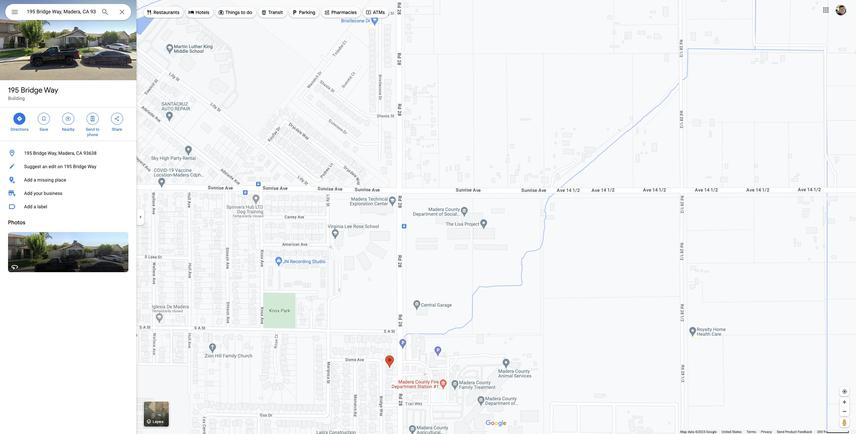 Task type: vqa. For each thing, say whether or not it's contained in the screenshot.
 icon at the left bottom of the page
no



Task type: describe. For each thing, give the bounding box(es) containing it.
privacy
[[762, 430, 772, 434]]

suggest
[[24, 164, 41, 169]]

transit
[[268, 9, 283, 15]]

add a missing place
[[24, 177, 66, 183]]

a for missing
[[34, 177, 36, 183]]

suggest an edit on 195 bridge way button
[[0, 160, 137, 173]]

195 bridge way building
[[8, 86, 58, 101]]

pharmacies
[[332, 9, 357, 15]]

business
[[44, 191, 62, 196]]

google
[[707, 430, 717, 434]]

missing
[[37, 177, 54, 183]]

send product feedback button
[[777, 430, 813, 434]]

 atms
[[366, 9, 385, 16]]

a for label
[[34, 204, 36, 209]]

parking
[[299, 9, 316, 15]]


[[218, 9, 224, 16]]

195 bridge way, madera, ca 93638 button
[[0, 147, 137, 160]]

add a label button
[[0, 200, 137, 214]]

195 for way,
[[24, 151, 32, 156]]

to inside send to phone
[[96, 127, 99, 132]]


[[366, 9, 372, 16]]

actions for 195 bridge way region
[[0, 107, 137, 141]]

zoom in image
[[843, 400, 848, 405]]

 button
[[5, 4, 24, 21]]

add for add a missing place
[[24, 177, 32, 183]]

show street view coverage image
[[840, 418, 850, 428]]

200
[[818, 430, 823, 434]]

to inside  things to do
[[241, 9, 246, 15]]

add your business
[[24, 191, 62, 196]]

 restaurants
[[146, 9, 180, 16]]

photos
[[8, 220, 25, 226]]

phone
[[87, 133, 98, 137]]

zoom out image
[[843, 409, 848, 414]]

add for add your business
[[24, 191, 32, 196]]

none field inside 195 bridge way, madera, ca 93638 field
[[27, 8, 96, 16]]

things
[[226, 9, 240, 15]]


[[188, 9, 194, 16]]

states
[[733, 430, 742, 434]]

save
[[40, 127, 48, 132]]

map data ©2023 google
[[681, 430, 717, 434]]

200 ft
[[818, 430, 826, 434]]

on
[[58, 164, 63, 169]]

 hotels
[[188, 9, 210, 16]]

united states button
[[722, 430, 742, 434]]

directions
[[11, 127, 29, 132]]

place
[[55, 177, 66, 183]]

ft
[[824, 430, 826, 434]]

your
[[34, 191, 43, 196]]

feedback
[[798, 430, 813, 434]]

bridge for way
[[21, 86, 43, 95]]

way inside the 195 bridge way building
[[44, 86, 58, 95]]

way inside button
[[88, 164, 96, 169]]

195 Bridge Way, Madera, CA 93638 field
[[5, 4, 131, 20]]

send product feedback
[[777, 430, 813, 434]]


[[261, 9, 267, 16]]

 pharmacies
[[324, 9, 357, 16]]

hotels
[[196, 9, 210, 15]]



Task type: locate. For each thing, give the bounding box(es) containing it.
0 vertical spatial bridge
[[21, 86, 43, 95]]


[[17, 115, 23, 122]]

 things to do
[[218, 9, 252, 16]]

1 vertical spatial a
[[34, 204, 36, 209]]

1 horizontal spatial send
[[777, 430, 785, 434]]

google maps element
[[0, 0, 857, 434]]

a
[[34, 177, 36, 183], [34, 204, 36, 209]]


[[146, 9, 152, 16]]

a inside add a missing place button
[[34, 177, 36, 183]]

way up 
[[44, 86, 58, 95]]

footer containing map data ©2023 google
[[681, 430, 818, 434]]

1 vertical spatial 195
[[24, 151, 32, 156]]

an
[[42, 164, 47, 169]]

label
[[37, 204, 47, 209]]

0 vertical spatial add
[[24, 177, 32, 183]]

195 up building
[[8, 86, 19, 95]]

 search field
[[5, 4, 131, 21]]

195 inside button
[[24, 151, 32, 156]]

united
[[722, 430, 732, 434]]

send up phone
[[86, 127, 95, 132]]

atms
[[373, 9, 385, 15]]

a left missing
[[34, 177, 36, 183]]

bridge inside the 195 bridge way building
[[21, 86, 43, 95]]

send for send to phone
[[86, 127, 95, 132]]

nearby
[[62, 127, 75, 132]]

bridge up building
[[21, 86, 43, 95]]

restaurants
[[154, 9, 180, 15]]

0 vertical spatial 195
[[8, 86, 19, 95]]

195 bridge way main content
[[0, 0, 137, 434]]

 transit
[[261, 9, 283, 16]]

195 right on
[[64, 164, 72, 169]]

a inside add a label button
[[34, 204, 36, 209]]

2 a from the top
[[34, 204, 36, 209]]

add left your
[[24, 191, 32, 196]]

footer
[[681, 430, 818, 434]]

terms button
[[747, 430, 757, 434]]

1 add from the top
[[24, 177, 32, 183]]


[[114, 115, 120, 122]]

privacy button
[[762, 430, 772, 434]]

2 horizontal spatial 195
[[64, 164, 72, 169]]

add a missing place button
[[0, 173, 137, 187]]

united states
[[722, 430, 742, 434]]

200 ft button
[[818, 430, 850, 434]]

collapse side panel image
[[137, 214, 144, 221]]

0 horizontal spatial to
[[96, 127, 99, 132]]

send to phone
[[86, 127, 99, 137]]

0 vertical spatial way
[[44, 86, 58, 95]]

1 vertical spatial send
[[777, 430, 785, 434]]


[[292, 9, 298, 16]]

bridge left way,
[[33, 151, 47, 156]]

google account: ben chafik  
(ben.chafik@adept.ai) image
[[836, 5, 847, 15]]

show your location image
[[842, 389, 848, 395]]

add for add a label
[[24, 204, 32, 209]]

2 vertical spatial 195
[[64, 164, 72, 169]]

195 inside the 195 bridge way building
[[8, 86, 19, 95]]

1 horizontal spatial to
[[241, 9, 246, 15]]

0 horizontal spatial way
[[44, 86, 58, 95]]

0 vertical spatial a
[[34, 177, 36, 183]]

©2023
[[696, 430, 706, 434]]

do
[[247, 9, 252, 15]]


[[11, 7, 19, 17]]

footer inside google maps 'element'
[[681, 430, 818, 434]]


[[65, 115, 71, 122]]

add a label
[[24, 204, 47, 209]]

way
[[44, 86, 58, 95], [88, 164, 96, 169]]

terms
[[747, 430, 757, 434]]

bridge down ca
[[73, 164, 86, 169]]

map
[[681, 430, 687, 434]]

bridge
[[21, 86, 43, 95], [33, 151, 47, 156], [73, 164, 86, 169]]

to
[[241, 9, 246, 15], [96, 127, 99, 132]]

bridge inside button
[[73, 164, 86, 169]]

send left product
[[777, 430, 785, 434]]

2 add from the top
[[24, 191, 32, 196]]

2 vertical spatial add
[[24, 204, 32, 209]]

0 horizontal spatial 195
[[8, 86, 19, 95]]

0 vertical spatial send
[[86, 127, 95, 132]]

0 vertical spatial to
[[241, 9, 246, 15]]

way down 93638
[[88, 164, 96, 169]]

195 up "suggest"
[[24, 151, 32, 156]]

bridge for way,
[[33, 151, 47, 156]]

share
[[112, 127, 122, 132]]

layers
[[153, 420, 164, 424]]

add down "suggest"
[[24, 177, 32, 183]]

195 inside button
[[64, 164, 72, 169]]

0 horizontal spatial send
[[86, 127, 95, 132]]

product
[[786, 430, 797, 434]]

edit
[[49, 164, 56, 169]]


[[324, 9, 330, 16]]


[[41, 115, 47, 122]]

suggest an edit on 195 bridge way
[[24, 164, 96, 169]]

1 vertical spatial to
[[96, 127, 99, 132]]

None field
[[27, 8, 96, 16]]

3 add from the top
[[24, 204, 32, 209]]

building
[[8, 96, 25, 101]]

a left 'label'
[[34, 204, 36, 209]]

93638
[[83, 151, 97, 156]]

ca
[[76, 151, 82, 156]]

1 vertical spatial way
[[88, 164, 96, 169]]

add inside "link"
[[24, 191, 32, 196]]

send inside button
[[777, 430, 785, 434]]

way,
[[48, 151, 57, 156]]

1 vertical spatial bridge
[[33, 151, 47, 156]]

bridge inside button
[[33, 151, 47, 156]]

2 vertical spatial bridge
[[73, 164, 86, 169]]

195 bridge way, madera, ca 93638
[[24, 151, 97, 156]]

to up phone
[[96, 127, 99, 132]]

195
[[8, 86, 19, 95], [24, 151, 32, 156], [64, 164, 72, 169]]

send for send product feedback
[[777, 430, 785, 434]]

send inside send to phone
[[86, 127, 95, 132]]

195 for way
[[8, 86, 19, 95]]

data
[[688, 430, 695, 434]]

add left 'label'
[[24, 204, 32, 209]]

add
[[24, 177, 32, 183], [24, 191, 32, 196], [24, 204, 32, 209]]

 parking
[[292, 9, 316, 16]]

add your business link
[[0, 187, 137, 200]]

to left "do"
[[241, 9, 246, 15]]

send
[[86, 127, 95, 132], [777, 430, 785, 434]]

1 horizontal spatial 195
[[24, 151, 32, 156]]

madera,
[[58, 151, 75, 156]]

1 horizontal spatial way
[[88, 164, 96, 169]]

1 vertical spatial add
[[24, 191, 32, 196]]


[[90, 115, 96, 122]]

1 a from the top
[[34, 177, 36, 183]]



